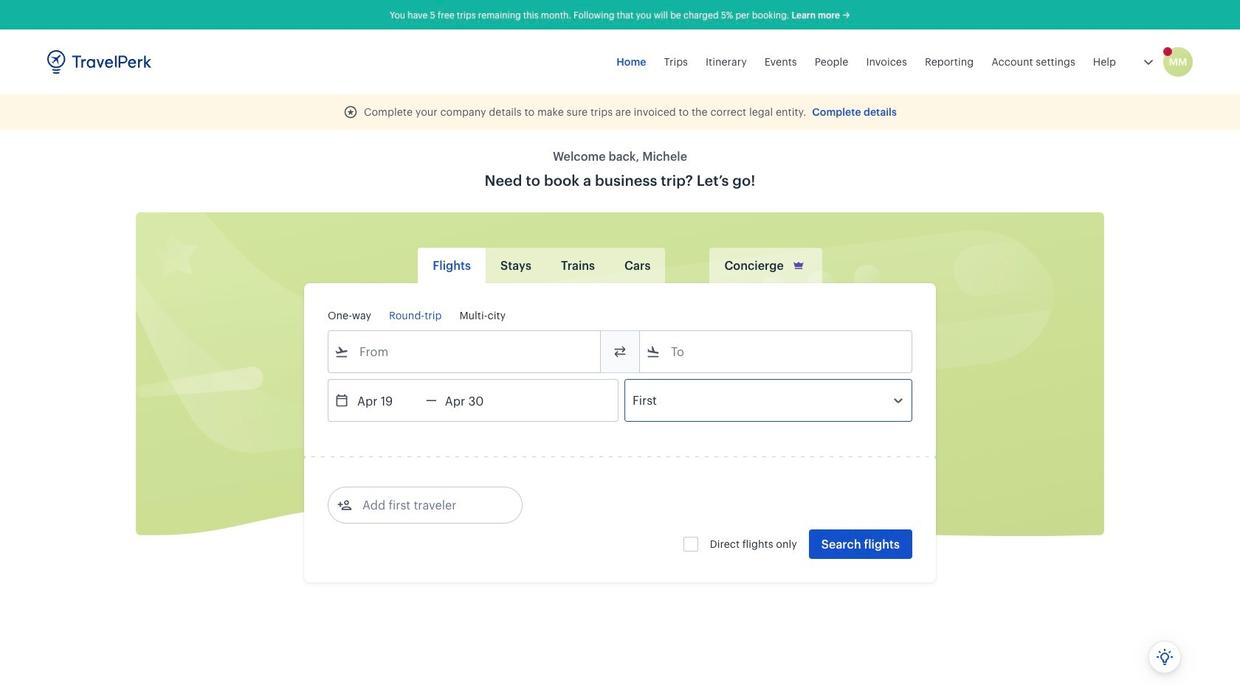 Task type: locate. For each thing, give the bounding box(es) containing it.
Add first traveler search field
[[352, 494, 506, 518]]

To search field
[[661, 340, 893, 364]]



Task type: describe. For each thing, give the bounding box(es) containing it.
From search field
[[349, 340, 581, 364]]

Depart text field
[[349, 380, 426, 422]]

Return text field
[[437, 380, 514, 422]]



